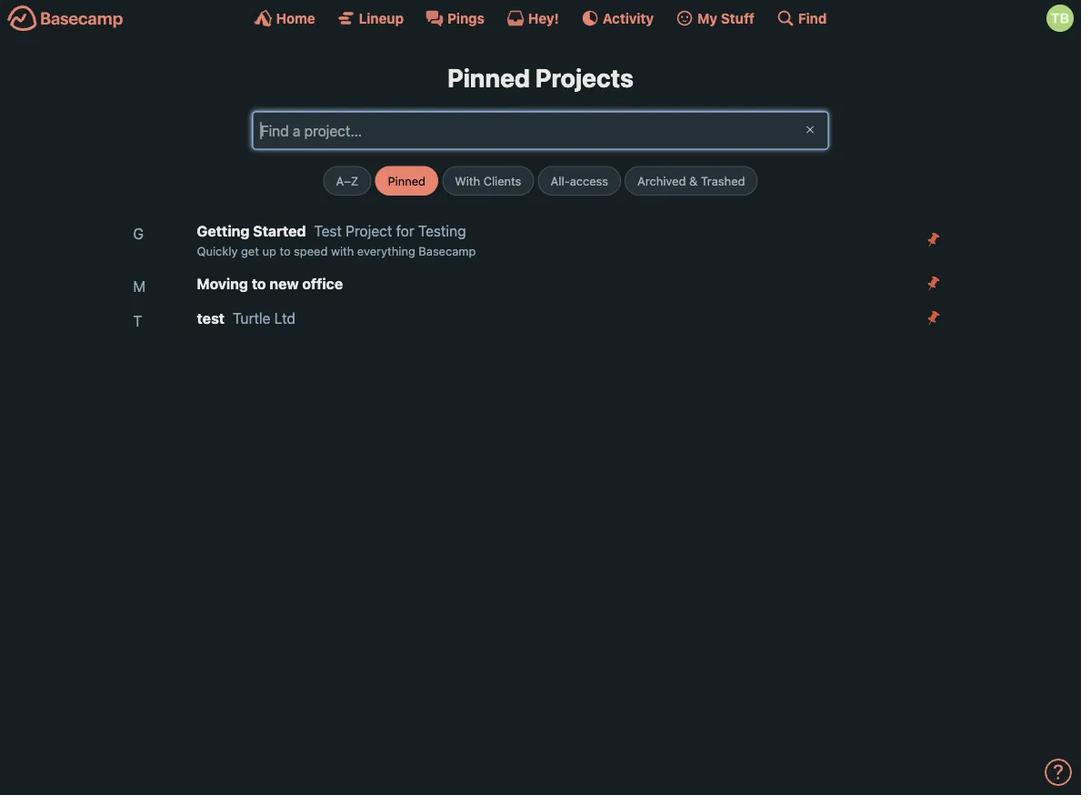 Task type: vqa. For each thing, say whether or not it's contained in the screenshot.
the "With Clients"
yes



Task type: describe. For each thing, give the bounding box(es) containing it.
moving to new office link
[[197, 266, 912, 301]]

activity link
[[581, 9, 654, 27]]

test
[[314, 222, 342, 240]]

quickly
[[197, 244, 238, 258]]

started
[[253, 222, 306, 240]]

pings
[[448, 10, 485, 26]]

to inside getting started test project for testing quickly get up to speed with everything basecamp
[[280, 244, 291, 258]]

hey! button
[[507, 9, 559, 27]]

up
[[262, 244, 276, 258]]

a–z link
[[324, 166, 371, 196]]

with clients
[[455, 174, 522, 187]]

a–z
[[336, 174, 359, 187]]

navigation containing a–z
[[61, 159, 1021, 196]]

hey!
[[529, 10, 559, 26]]

project
[[346, 222, 393, 240]]

clients
[[484, 174, 522, 187]]

&
[[690, 174, 698, 187]]

test
[[197, 309, 225, 327]]

my stuff
[[698, 10, 755, 26]]

switch accounts image
[[7, 5, 124, 33]]

pinned for pinned projects
[[448, 63, 530, 93]]

0 horizontal spatial to
[[252, 275, 266, 292]]

t
[[133, 312, 142, 329]]

for
[[396, 222, 415, 240]]

with
[[331, 244, 354, 258]]

getting started test project for testing quickly get up to speed with everything basecamp
[[197, 222, 476, 258]]

Find a project… text field
[[253, 111, 829, 150]]

moving
[[197, 275, 248, 292]]

find button
[[777, 9, 827, 27]]

archived & trashed link
[[625, 166, 758, 196]]

projects
[[536, 63, 634, 93]]

my stuff button
[[676, 9, 755, 27]]



Task type: locate. For each thing, give the bounding box(es) containing it.
1 horizontal spatial to
[[280, 244, 291, 258]]

getting
[[197, 222, 250, 240]]

pinned link
[[375, 166, 439, 196]]

to
[[280, 244, 291, 258], [252, 275, 266, 292]]

all-access
[[551, 174, 609, 187]]

everything
[[357, 244, 416, 258]]

1 vertical spatial to
[[252, 275, 266, 292]]

pinned inside navigation
[[388, 174, 426, 187]]

pinned projects
[[448, 63, 634, 93]]

get
[[241, 244, 259, 258]]

archived
[[638, 174, 686, 187]]

m
[[133, 278, 146, 295]]

new
[[270, 275, 299, 292]]

to left new
[[252, 275, 266, 292]]

office
[[302, 275, 343, 292]]

navigation
[[61, 159, 1021, 196]]

stuff
[[721, 10, 755, 26]]

speed
[[294, 244, 328, 258]]

all-
[[551, 174, 570, 187]]

activity
[[603, 10, 654, 26]]

pinned up for
[[388, 174, 426, 187]]

0 horizontal spatial pinned
[[388, 174, 426, 187]]

ltd
[[275, 309, 296, 327]]

access
[[570, 174, 609, 187]]

with
[[455, 174, 481, 187]]

testing
[[418, 222, 466, 240]]

trashed
[[701, 174, 746, 187]]

basecamp
[[419, 244, 476, 258]]

tim burton image
[[1047, 5, 1075, 32]]

g
[[133, 225, 144, 243]]

lineup link
[[337, 9, 404, 27]]

with clients link
[[442, 166, 534, 196]]

home link
[[254, 9, 315, 27]]

0 vertical spatial to
[[280, 244, 291, 258]]

my
[[698, 10, 718, 26]]

0 vertical spatial pinned
[[448, 63, 530, 93]]

moving to new office
[[197, 275, 343, 292]]

1 vertical spatial pinned
[[388, 174, 426, 187]]

1 horizontal spatial pinned
[[448, 63, 530, 93]]

turtle
[[233, 309, 271, 327]]

None submit
[[920, 226, 949, 254], [920, 269, 949, 298], [920, 304, 949, 333], [920, 226, 949, 254], [920, 269, 949, 298], [920, 304, 949, 333]]

archived & trashed
[[638, 174, 746, 187]]

pinned down pings
[[448, 63, 530, 93]]

pings button
[[426, 9, 485, 27]]

lineup
[[359, 10, 404, 26]]

all-access link
[[538, 166, 621, 196]]

pinned
[[448, 63, 530, 93], [388, 174, 426, 187]]

home
[[276, 10, 315, 26]]

test turtle ltd
[[197, 309, 296, 327]]

main element
[[0, 0, 1082, 35]]

to right up
[[280, 244, 291, 258]]

find
[[799, 10, 827, 26]]

pinned for pinned
[[388, 174, 426, 187]]



